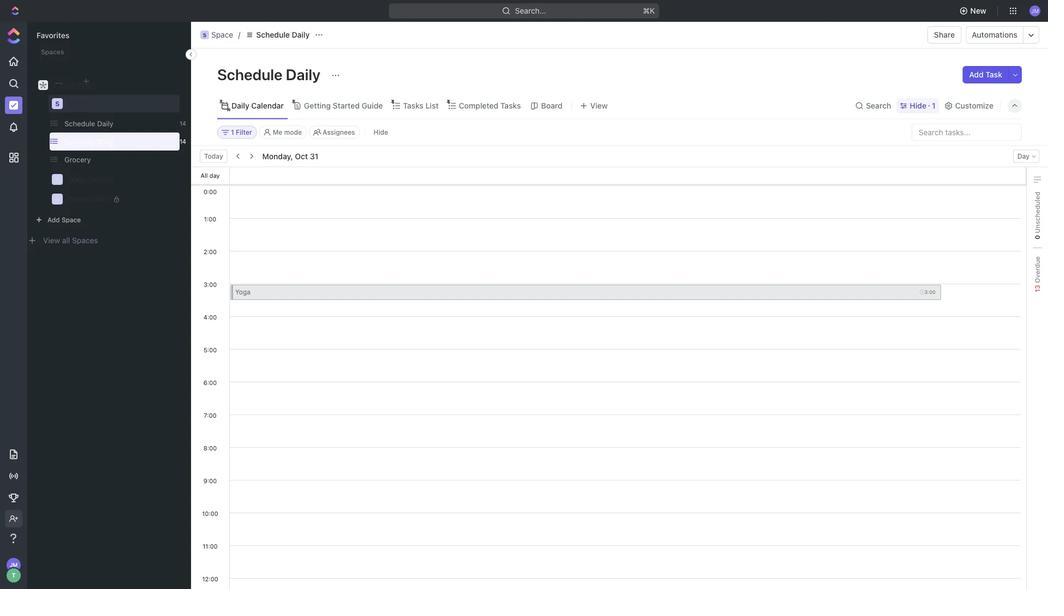 Task type: locate. For each thing, give the bounding box(es) containing it.
0 vertical spatial add
[[970, 70, 984, 79]]

team space
[[68, 175, 109, 184]]

tasks
[[403, 101, 424, 110], [501, 101, 521, 110]]

jm inside dropdown button
[[1031, 8, 1039, 14]]

0 vertical spatial space, , element
[[200, 31, 209, 39]]

view for view all spaces
[[43, 236, 60, 245]]

space, , element left '/'
[[200, 31, 209, 39]]

daily calendar
[[232, 101, 284, 110]]

0 horizontal spatial s
[[55, 100, 60, 108]]

13
[[1034, 285, 1042, 293]]

1 vertical spatial s
[[55, 100, 60, 108]]

0 vertical spatial view
[[591, 101, 608, 110]]

1 horizontal spatial 3:00
[[925, 289, 936, 295]]

9:00
[[204, 478, 217, 485]]

s for s space /
[[203, 32, 207, 38]]

1 horizontal spatial hide
[[910, 101, 927, 110]]

0 horizontal spatial 1
[[231, 129, 234, 136]]

yoga
[[235, 288, 251, 296]]

add down globe image
[[48, 216, 60, 224]]

space, , element
[[200, 31, 209, 39], [52, 98, 63, 109]]

view for view
[[591, 101, 608, 110]]

view all spaces link
[[43, 236, 98, 245]]

schedule daily
[[256, 30, 310, 39], [217, 65, 324, 83], [64, 120, 113, 128], [64, 138, 113, 146]]

team space link
[[68, 171, 173, 188]]

user group image
[[53, 176, 61, 183]]

1 left filter
[[231, 129, 234, 136]]

s down everything
[[55, 100, 60, 108]]

1 vertical spatial 1
[[231, 129, 234, 136]]

hide inside button
[[374, 129, 388, 136]]

schedule daily link
[[243, 28, 313, 42], [32, 115, 175, 133], [32, 133, 175, 151]]

0 horizontal spatial hide
[[374, 129, 388, 136]]

oct
[[295, 152, 308, 161]]

4:00
[[204, 314, 217, 321]]

tasks right completed
[[501, 101, 521, 110]]

0 horizontal spatial tasks
[[403, 101, 424, 110]]

tasks list
[[403, 101, 439, 110]]

getting started guide link
[[302, 98, 383, 114]]

view all spaces
[[43, 236, 98, 245]]

me mode button
[[259, 126, 307, 139]]

schedule daily up the grocery
[[64, 138, 113, 146]]

add
[[970, 70, 984, 79], [48, 216, 60, 224]]

view
[[591, 101, 608, 110], [43, 236, 60, 245]]

space
[[211, 30, 233, 39], [68, 99, 89, 108], [88, 175, 109, 184], [62, 216, 81, 224]]

1 vertical spatial jm
[[10, 562, 18, 569]]

schedule daily link right '/'
[[243, 28, 313, 42]]

1 vertical spatial hide
[[374, 129, 388, 136]]

1 vertical spatial 3:00
[[925, 289, 936, 295]]

space link
[[68, 95, 173, 112]]

space for s space /
[[211, 30, 233, 39]]

1 vertical spatial view
[[43, 236, 60, 245]]

view right the board
[[591, 101, 608, 110]]

1 horizontal spatial s
[[203, 32, 207, 38]]

s left '/'
[[203, 32, 207, 38]]

day
[[210, 172, 220, 179]]

favorites button
[[37, 31, 69, 40]]

3:00
[[204, 281, 217, 288], [925, 289, 936, 295]]

0 horizontal spatial jm
[[10, 562, 18, 569]]

spaces
[[41, 48, 64, 56], [37, 51, 63, 60], [72, 236, 98, 245]]

space down everything
[[68, 99, 89, 108]]

1 14 from the top
[[180, 120, 186, 127]]

1 horizontal spatial jm
[[1031, 8, 1039, 14]]

hide button
[[369, 126, 393, 139]]

1 left customize button
[[932, 101, 936, 110]]

1 horizontal spatial tasks
[[501, 101, 521, 110]]

0 vertical spatial 14
[[180, 120, 186, 127]]

add inside button
[[970, 70, 984, 79]]

add left task
[[970, 70, 984, 79]]

1 tasks from the left
[[403, 101, 424, 110]]

getting
[[304, 101, 331, 110]]

view left all
[[43, 236, 60, 245]]

all
[[201, 172, 208, 179]]

5:00
[[204, 346, 217, 354]]

everything link
[[32, 76, 186, 94]]

0 horizontal spatial space, , element
[[52, 98, 63, 109]]

all
[[62, 236, 70, 245]]

add task
[[970, 70, 1003, 79]]

0:00
[[204, 188, 217, 195]]

space for add space
[[62, 216, 81, 224]]

daily
[[292, 30, 310, 39], [286, 65, 321, 83], [232, 101, 249, 110], [97, 120, 113, 128], [97, 138, 113, 146]]

1 filter
[[231, 129, 252, 136]]

team
[[68, 175, 86, 184]]

day
[[1018, 153, 1030, 160]]

jm for jm
[[1031, 8, 1039, 14]]

2 tasks from the left
[[501, 101, 521, 110]]

31
[[310, 152, 318, 161]]

0 vertical spatial 1
[[932, 101, 936, 110]]

board
[[541, 101, 563, 110]]

unscheduled
[[1034, 192, 1042, 235]]

everything
[[54, 81, 92, 90]]

customize
[[956, 101, 994, 110]]

day button
[[1013, 150, 1040, 163]]

observatory link
[[68, 191, 173, 208]]

1 horizontal spatial add
[[970, 70, 984, 79]]

search button
[[852, 98, 895, 114]]

14
[[180, 120, 186, 127], [180, 138, 186, 145]]

0 vertical spatial jm
[[1031, 8, 1039, 14]]

1 vertical spatial 14
[[180, 138, 186, 145]]

hide
[[910, 101, 927, 110], [374, 129, 388, 136]]

1 vertical spatial add
[[48, 216, 60, 224]]

s inside s space /
[[203, 32, 207, 38]]

1:00
[[204, 215, 216, 223]]

0 vertical spatial s
[[203, 32, 207, 38]]

schedule daily down space link
[[64, 120, 113, 128]]

0 vertical spatial 3:00
[[204, 281, 217, 288]]

space left '/'
[[211, 30, 233, 39]]

today
[[204, 153, 223, 160]]

space, , element down everything
[[52, 98, 63, 109]]

0 horizontal spatial add
[[48, 216, 60, 224]]

1
[[932, 101, 936, 110], [231, 129, 234, 136]]

hide down guide
[[374, 129, 388, 136]]

10:00
[[202, 510, 218, 517]]

schedule daily link down space link
[[32, 115, 175, 133]]

view inside button
[[591, 101, 608, 110]]

11:00
[[203, 543, 218, 550]]

tasks left list at the left top of the page
[[403, 101, 424, 110]]

schedule
[[256, 30, 290, 39], [217, 65, 283, 83], [64, 120, 95, 128], [64, 138, 95, 146]]

jm
[[1031, 8, 1039, 14], [10, 562, 18, 569]]

space down grocery link
[[88, 175, 109, 184]]

me
[[273, 129, 283, 136]]

Search tasks... text field
[[913, 124, 1022, 141]]

hide right search
[[910, 101, 927, 110]]

share button
[[928, 26, 962, 44]]

jm for jm t
[[10, 562, 18, 569]]

automations
[[972, 30, 1018, 39]]

0 vertical spatial hide
[[910, 101, 927, 110]]

12:00
[[202, 576, 218, 583]]

filter
[[236, 129, 252, 136]]

all day
[[201, 172, 220, 179]]

view button
[[576, 98, 612, 114]]

1 horizontal spatial view
[[591, 101, 608, 110]]

2:00
[[204, 248, 217, 255]]

space up view all spaces
[[62, 216, 81, 224]]

1 vertical spatial space, , element
[[52, 98, 63, 109]]

1 horizontal spatial space, , element
[[200, 31, 209, 39]]

0 horizontal spatial view
[[43, 236, 60, 245]]



Task type: vqa. For each thing, say whether or not it's contained in the screenshot.
jm in DROPDOWN BUTTON
yes



Task type: describe. For each thing, give the bounding box(es) containing it.
assignees
[[323, 129, 355, 136]]

started
[[333, 101, 360, 110]]

add for add space
[[48, 216, 60, 224]]

2 14 from the top
[[180, 138, 186, 145]]

0
[[1034, 235, 1042, 240]]

globe image
[[54, 196, 61, 203]]

jm button
[[1027, 2, 1044, 20]]

getting started guide
[[304, 101, 383, 110]]

overdue
[[1034, 257, 1042, 285]]

assignees button
[[309, 126, 360, 139]]

me mode
[[273, 129, 302, 136]]

share
[[934, 30, 955, 39]]

schedule daily right '/'
[[256, 30, 310, 39]]

favorites
[[37, 31, 69, 40]]

customize button
[[941, 98, 997, 114]]

t
[[12, 573, 16, 580]]

add for add task
[[970, 70, 984, 79]]

space for team space
[[88, 175, 109, 184]]

completed tasks
[[459, 101, 521, 110]]

view button
[[576, 93, 612, 119]]

mode
[[284, 129, 302, 136]]

schedule daily up calendar
[[217, 65, 324, 83]]

1 horizontal spatial 1
[[932, 101, 936, 110]]

tasks inside "link"
[[501, 101, 521, 110]]

guide
[[362, 101, 383, 110]]

calendar
[[251, 101, 284, 110]]

new button
[[955, 2, 993, 20]]

7:00
[[204, 412, 217, 419]]

hide 1
[[910, 101, 936, 110]]

add task button
[[963, 66, 1009, 84]]

⌘k
[[643, 6, 655, 15]]

automations button
[[967, 27, 1023, 43]]

spaces link
[[28, 51, 63, 60]]

8:00
[[204, 445, 217, 452]]

schedule daily link up the grocery
[[32, 133, 175, 151]]

monday,
[[262, 152, 293, 161]]

0 horizontal spatial 3:00
[[204, 281, 217, 288]]

board link
[[539, 98, 563, 114]]

daily calendar link
[[229, 98, 284, 114]]

grocery
[[64, 156, 91, 164]]

search
[[866, 101, 892, 110]]

search...
[[515, 6, 546, 15]]

/
[[238, 30, 240, 39]]

grocery link
[[32, 151, 175, 169]]

list
[[426, 101, 439, 110]]

task
[[986, 70, 1003, 79]]

s space /
[[203, 30, 240, 39]]

1 inside dropdown button
[[231, 129, 234, 136]]

add space
[[48, 216, 81, 224]]

monday, oct 31
[[262, 152, 318, 161]]

1 filter button
[[217, 126, 257, 139]]

jm t
[[10, 562, 18, 580]]

today button
[[200, 150, 228, 163]]

observatory
[[68, 195, 110, 203]]

hide for hide
[[374, 129, 388, 136]]

hide for hide 1
[[910, 101, 927, 110]]

s for s
[[55, 100, 60, 108]]

completed tasks link
[[457, 98, 521, 114]]

6:00
[[204, 379, 217, 386]]

tasks list link
[[401, 98, 439, 114]]

completed
[[459, 101, 499, 110]]

daily inside daily calendar link
[[232, 101, 249, 110]]

new
[[971, 6, 987, 15]]



